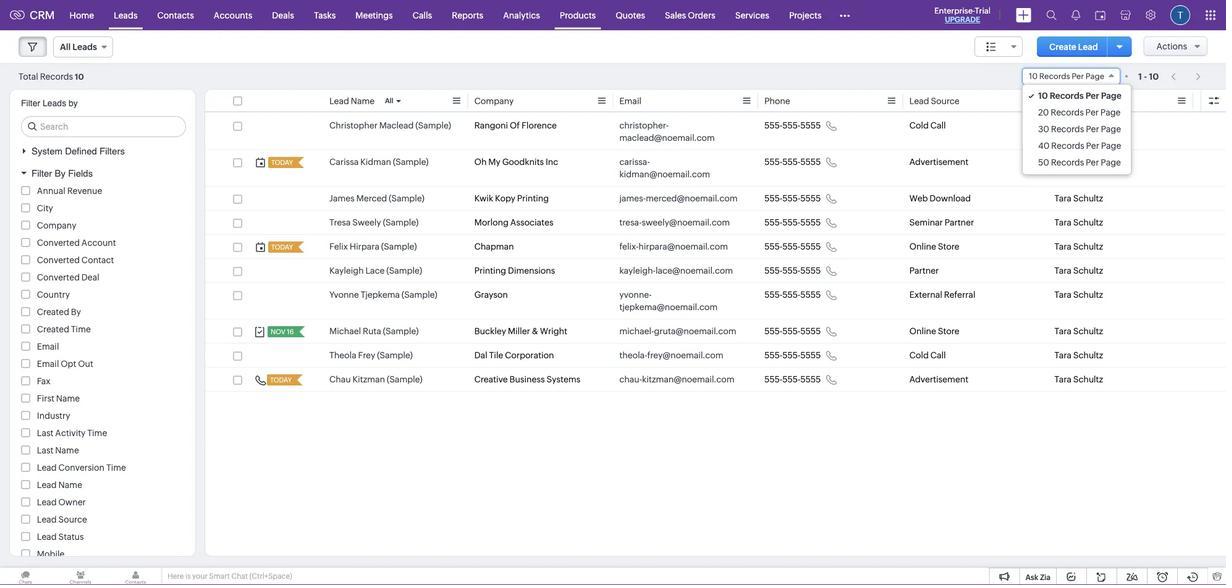 Task type: describe. For each thing, give the bounding box(es) containing it.
1 vertical spatial lead owner
[[37, 498, 86, 507]]

creative business systems
[[475, 375, 581, 384]]

(sample) for james merced (sample)
[[389, 193, 425, 203]]

records for 30 records per page 'option'
[[1051, 124, 1084, 134]]

out
[[78, 359, 93, 369]]

555-555-5555 for chau-kitzman@noemail.com
[[765, 375, 821, 384]]

carissa kidman (sample)
[[329, 157, 429, 167]]

16
[[287, 328, 294, 336]]

tresa sweely (sample) link
[[329, 216, 419, 229]]

Search text field
[[22, 117, 185, 137]]

page for 50 records per page option
[[1101, 158, 1121, 168]]

5555 for chau-kitzman@noemail.com
[[801, 375, 821, 384]]

profile element
[[1163, 0, 1198, 30]]

christopher maclead (sample) link
[[329, 119, 451, 132]]

0 vertical spatial time
[[71, 325, 91, 334]]

create menu element
[[1009, 0, 1039, 30]]

1
[[1139, 71, 1142, 81]]

projects link
[[779, 0, 832, 30]]

last activity time
[[37, 428, 107, 438]]

theola-frey@noemail.com
[[620, 350, 724, 360]]

kayleigh lace (sample) link
[[329, 265, 422, 277]]

tara for tresa-sweely@noemail.com
[[1055, 218, 1072, 227]]

row group containing christopher maclead (sample)
[[205, 114, 1226, 392]]

tara schultz for christopher- maclead@noemail.com
[[1055, 121, 1103, 130]]

tara schultz for yvonne- tjepkema@noemail.com
[[1055, 290, 1103, 300]]

schultz for christopher- maclead@noemail.com
[[1074, 121, 1103, 130]]

converted deal
[[37, 273, 99, 282]]

channels image
[[55, 568, 106, 585]]

online store for hirpara@noemail.com
[[910, 242, 960, 252]]

5555 for james-merced@noemail.com
[[801, 193, 821, 203]]

calls
[[413, 10, 432, 20]]

conversion
[[58, 463, 104, 473]]

10 right -
[[1149, 71, 1159, 81]]

trial
[[975, 6, 991, 15]]

create
[[1050, 42, 1077, 52]]

schultz for chau-kitzman@noemail.com
[[1074, 375, 1103, 384]]

20 records per page option
[[1023, 104, 1131, 121]]

oh
[[475, 157, 487, 167]]

yvonne tjepkema (sample) link
[[329, 289, 437, 301]]

call for christopher- maclead@noemail.com
[[931, 121, 946, 130]]

lace@noemail.com
[[656, 266, 733, 276]]

page for 10 records per page option
[[1101, 91, 1122, 101]]

(sample) for theola frey (sample)
[[377, 350, 413, 360]]

page for 30 records per page 'option'
[[1101, 124, 1121, 134]]

all for all leads
[[60, 42, 71, 52]]

systems
[[547, 375, 581, 384]]

5555 for christopher- maclead@noemail.com
[[801, 121, 821, 130]]

last for last name
[[37, 446, 53, 456]]

goodknits
[[502, 157, 544, 167]]

sales
[[665, 10, 686, 20]]

upgrade
[[945, 15, 980, 24]]

chau kitzman (sample) link
[[329, 373, 423, 386]]

All Leads field
[[53, 36, 113, 57]]

seminar
[[910, 218, 943, 227]]

1 vertical spatial email
[[37, 342, 59, 352]]

10 inside total records 10
[[75, 72, 84, 81]]

10 inside field
[[1029, 72, 1038, 81]]

phone
[[765, 96, 790, 106]]

carissa- kidman@noemail.com
[[620, 157, 710, 179]]

5555 for theola-frey@noemail.com
[[801, 350, 821, 360]]

tara for james-merced@noemail.com
[[1055, 193, 1072, 203]]

maclead@noemail.com
[[620, 133, 715, 143]]

projects
[[789, 10, 822, 20]]

felix hirpara (sample)
[[329, 242, 417, 252]]

advertisement for chau-kitzman@noemail.com
[[910, 375, 969, 384]]

converted for converted deal
[[37, 273, 80, 282]]

felix-hirpara@noemail.com
[[620, 242, 728, 252]]

yvonne- tjepkema@noemail.com link
[[620, 289, 740, 313]]

create lead button
[[1037, 36, 1111, 57]]

ruta
[[363, 326, 381, 336]]

create lead
[[1050, 42, 1098, 52]]

today link for felix
[[268, 242, 294, 253]]

0 vertical spatial lead source
[[910, 96, 960, 106]]

chau kitzman (sample)
[[329, 375, 423, 384]]

deals
[[272, 10, 294, 20]]

(sample) for yvonne tjepkema (sample)
[[402, 290, 437, 300]]

last name
[[37, 446, 79, 456]]

kayleigh lace (sample)
[[329, 266, 422, 276]]

advertisement for carissa- kidman@noemail.com
[[910, 157, 969, 167]]

cold call for theola-frey@noemail.com
[[910, 350, 946, 360]]

lead inside button
[[1078, 42, 1098, 52]]

created for created by
[[37, 307, 69, 317]]

cold call for christopher- maclead@noemail.com
[[910, 121, 946, 130]]

miller
[[508, 326, 530, 336]]

theola
[[329, 350, 356, 360]]

online for michael-gruta@noemail.com
[[910, 326, 936, 336]]

(sample) for carissa kidman (sample)
[[393, 157, 429, 167]]

ask
[[1026, 573, 1039, 582]]

grayson
[[475, 290, 508, 300]]

crm
[[30, 9, 55, 21]]

external referral
[[910, 290, 976, 300]]

Other Modules field
[[832, 5, 858, 25]]

1 vertical spatial partner
[[910, 266, 939, 276]]

michael-gruta@noemail.com
[[620, 326, 737, 336]]

christopher
[[329, 121, 378, 130]]

rangoni
[[475, 121, 508, 130]]

1 vertical spatial lead name
[[37, 480, 82, 490]]

555-555-5555 for michael-gruta@noemail.com
[[765, 326, 821, 336]]

tara for yvonne- tjepkema@noemail.com
[[1055, 290, 1072, 300]]

services
[[735, 10, 770, 20]]

kayleigh-lace@noemail.com
[[620, 266, 733, 276]]

tjepkema@noemail.com
[[620, 302, 718, 312]]

contact
[[82, 255, 114, 265]]

christopher-
[[620, 121, 669, 130]]

tara for carissa- kidman@noemail.com
[[1055, 157, 1072, 167]]

tara schultz for chau-kitzman@noemail.com
[[1055, 375, 1103, 384]]

records for 10 records per page option
[[1050, 91, 1084, 101]]

tasks link
[[304, 0, 346, 30]]

filter by fields
[[32, 168, 93, 179]]

today link for chau
[[267, 375, 293, 386]]

40
[[1038, 141, 1050, 151]]

tara schultz for carissa- kidman@noemail.com
[[1055, 157, 1103, 167]]

schultz for felix-hirpara@noemail.com
[[1074, 242, 1103, 252]]

50 records per page
[[1038, 158, 1121, 168]]

christopher- maclead@noemail.com
[[620, 121, 715, 143]]

florence
[[522, 121, 557, 130]]

seminar partner
[[910, 218, 974, 227]]

555-555-5555 for christopher- maclead@noemail.com
[[765, 121, 821, 130]]

555-555-5555 for kayleigh-lace@noemail.com
[[765, 266, 821, 276]]

10 Records Per Page field
[[1022, 68, 1121, 85]]

create menu image
[[1016, 8, 1032, 23]]

chats image
[[0, 568, 51, 585]]

signals image
[[1072, 10, 1081, 20]]

per for 50 records per page option
[[1086, 158, 1099, 168]]

0 vertical spatial partner
[[945, 218, 974, 227]]

web download
[[910, 193, 971, 203]]

leads for filter leads by
[[43, 98, 66, 108]]

theola-
[[620, 350, 647, 360]]

cold for theola-frey@noemail.com
[[910, 350, 929, 360]]

time for activity
[[87, 428, 107, 438]]

mobile
[[37, 550, 65, 559]]

(sample) for kayleigh lace (sample)
[[387, 266, 422, 276]]

opt
[[61, 359, 76, 369]]

schultz for yvonne- tjepkema@noemail.com
[[1074, 290, 1103, 300]]

(sample) for chau kitzman (sample)
[[387, 375, 423, 384]]

smart
[[209, 572, 230, 581]]

merced@noemail.com
[[646, 193, 738, 203]]

tjepkema
[[361, 290, 400, 300]]

10 records per page option
[[1023, 88, 1131, 104]]

store for felix-hirpara@noemail.com
[[938, 242, 960, 252]]

today for carissa kidman (sample)
[[271, 159, 293, 167]]

all for all
[[385, 97, 393, 105]]

first
[[37, 394, 54, 404]]

20
[[1038, 108, 1049, 117]]

michael
[[329, 326, 361, 336]]

contacts image
[[110, 568, 161, 585]]

converted contact
[[37, 255, 114, 265]]

maclead
[[379, 121, 414, 130]]

by
[[69, 98, 78, 108]]

tara schultz for michael-gruta@noemail.com
[[1055, 326, 1103, 336]]

5555 for yvonne- tjepkema@noemail.com
[[801, 290, 821, 300]]

per for 10 records per page option
[[1086, 91, 1099, 101]]

10 records per page inside field
[[1029, 72, 1105, 81]]

kayleigh
[[329, 266, 364, 276]]

page inside field
[[1086, 72, 1105, 81]]

tara schultz for james-merced@noemail.com
[[1055, 193, 1103, 203]]

schultz for kayleigh-lace@noemail.com
[[1074, 266, 1103, 276]]

orders
[[688, 10, 716, 20]]

chau
[[329, 375, 351, 384]]

filter for filter by fields
[[32, 168, 52, 179]]

michael-gruta@noemail.com link
[[620, 325, 737, 338]]

online for felix-hirpara@noemail.com
[[910, 242, 936, 252]]

services link
[[726, 0, 779, 30]]

frey@noemail.com
[[647, 350, 724, 360]]

enterprise-trial upgrade
[[935, 6, 991, 24]]

tara for christopher- maclead@noemail.com
[[1055, 121, 1072, 130]]

reports link
[[442, 0, 493, 30]]

last for last activity time
[[37, 428, 53, 438]]

tile
[[489, 350, 503, 360]]



Task type: vqa. For each thing, say whether or not it's contained in the screenshot.
Documents at the right
no



Task type: locate. For each thing, give the bounding box(es) containing it.
0 horizontal spatial printing
[[475, 266, 506, 276]]

kwik
[[475, 193, 493, 203]]

(sample) down 'james merced (sample)'
[[383, 218, 419, 227]]

0 horizontal spatial company
[[37, 221, 76, 231]]

schultz for carissa- kidman@noemail.com
[[1074, 157, 1103, 167]]

2 vertical spatial today link
[[267, 375, 293, 386]]

records inside 10 records per page field
[[1040, 72, 1070, 81]]

list box containing 10 records per page
[[1023, 85, 1131, 174]]

per inside 'option'
[[1086, 124, 1099, 134]]

1 horizontal spatial printing
[[517, 193, 549, 203]]

chau-kitzman@noemail.com link
[[620, 373, 735, 386]]

store for michael-gruta@noemail.com
[[938, 326, 960, 336]]

enterprise-
[[935, 6, 975, 15]]

yvonne
[[329, 290, 359, 300]]

defined
[[65, 146, 97, 157]]

today for felix hirpara (sample)
[[271, 244, 293, 251]]

1 vertical spatial lead source
[[37, 515, 87, 525]]

page
[[1086, 72, 1105, 81], [1101, 91, 1122, 101], [1101, 108, 1121, 117], [1101, 124, 1121, 134], [1101, 141, 1122, 151], [1101, 158, 1121, 168]]

(sample) for christopher maclead (sample)
[[416, 121, 451, 130]]

1 schultz from the top
[[1074, 121, 1103, 130]]

1 horizontal spatial source
[[931, 96, 960, 106]]

2 5555 from the top
[[801, 157, 821, 167]]

0 vertical spatial owner
[[1076, 96, 1104, 106]]

1 horizontal spatial leads
[[73, 42, 97, 52]]

10 records per page up 10 records per page option
[[1029, 72, 1105, 81]]

6 tara from the top
[[1055, 266, 1072, 276]]

list box
[[1023, 85, 1131, 174]]

40 records per page
[[1038, 141, 1122, 151]]

by
[[55, 168, 66, 179], [71, 307, 81, 317]]

1 vertical spatial cold
[[910, 350, 929, 360]]

4 555-555-5555 from the top
[[765, 218, 821, 227]]

records down 10 records per page option
[[1051, 108, 1084, 117]]

1 vertical spatial all
[[385, 97, 393, 105]]

james-
[[620, 193, 646, 203]]

(sample) right maclead
[[416, 121, 451, 130]]

1 horizontal spatial owner
[[1076, 96, 1104, 106]]

name down conversion
[[58, 480, 82, 490]]

cold for christopher- maclead@noemail.com
[[910, 121, 929, 130]]

1 horizontal spatial by
[[71, 307, 81, 317]]

5 5555 from the top
[[801, 242, 821, 252]]

10 up by
[[75, 72, 84, 81]]

0 horizontal spatial leads
[[43, 98, 66, 108]]

(sample) right ruta
[[383, 326, 419, 336]]

records inside 10 records per page option
[[1050, 91, 1084, 101]]

carissa-
[[620, 157, 650, 167]]

records inside 40 records per page option
[[1052, 141, 1085, 151]]

0 vertical spatial lead name
[[329, 96, 375, 106]]

lead owner up 20 records per page
[[1055, 96, 1104, 106]]

0 horizontal spatial lead name
[[37, 480, 82, 490]]

crm link
[[10, 9, 55, 21]]

0 vertical spatial cold call
[[910, 121, 946, 130]]

filter down total
[[21, 98, 40, 108]]

2 horizontal spatial leads
[[114, 10, 138, 20]]

0 horizontal spatial lead source
[[37, 515, 87, 525]]

owner
[[1076, 96, 1104, 106], [58, 498, 86, 507]]

2 cold call from the top
[[910, 350, 946, 360]]

1 online from the top
[[910, 242, 936, 252]]

per for 20 records per page option
[[1086, 108, 1099, 117]]

1 vertical spatial by
[[71, 307, 81, 317]]

(sample) for felix hirpara (sample)
[[381, 242, 417, 252]]

10 inside option
[[1038, 91, 1048, 101]]

1 vertical spatial store
[[938, 326, 960, 336]]

web
[[910, 193, 928, 203]]

2 converted from the top
[[37, 255, 80, 265]]

today link for carissa
[[268, 157, 294, 168]]

chau-kitzman@noemail.com
[[620, 375, 735, 384]]

partner down download
[[945, 218, 974, 227]]

filters
[[100, 146, 125, 157]]

account
[[82, 238, 116, 248]]

2 call from the top
[[931, 350, 946, 360]]

10 up 20
[[1038, 91, 1048, 101]]

company down city
[[37, 221, 76, 231]]

leads down home
[[73, 42, 97, 52]]

online down seminar
[[910, 242, 936, 252]]

total
[[19, 71, 38, 81]]

9 555-555-5555 from the top
[[765, 350, 821, 360]]

my
[[489, 157, 501, 167]]

1 vertical spatial advertisement
[[910, 375, 969, 384]]

8 5555 from the top
[[801, 326, 821, 336]]

kitzman
[[353, 375, 385, 384]]

0 vertical spatial cold
[[910, 121, 929, 130]]

filter for filter leads by
[[21, 98, 40, 108]]

store down the external referral
[[938, 326, 960, 336]]

lead name down conversion
[[37, 480, 82, 490]]

(sample) right kitzman
[[387, 375, 423, 384]]

tara for theola-frey@noemail.com
[[1055, 350, 1072, 360]]

nov 16 link
[[268, 326, 295, 338]]

1 tara from the top
[[1055, 121, 1072, 130]]

0 vertical spatial source
[[931, 96, 960, 106]]

0 horizontal spatial owner
[[58, 498, 86, 507]]

city
[[37, 203, 53, 213]]

leads left by
[[43, 98, 66, 108]]

2 last from the top
[[37, 446, 53, 456]]

7 555-555-5555 from the top
[[765, 290, 821, 300]]

2 online from the top
[[910, 326, 936, 336]]

michael-
[[620, 326, 654, 336]]

page up 20 records per page
[[1101, 91, 1122, 101]]

(sample) right frey
[[377, 350, 413, 360]]

filter
[[21, 98, 40, 108], [32, 168, 52, 179]]

contacts link
[[147, 0, 204, 30]]

cold
[[910, 121, 929, 130], [910, 350, 929, 360]]

5 tara from the top
[[1055, 242, 1072, 252]]

(sample) right tjepkema on the left of page
[[402, 290, 437, 300]]

email up fax
[[37, 359, 59, 369]]

fax
[[37, 376, 51, 386]]

leads right home link
[[114, 10, 138, 20]]

converted up converted contact
[[37, 238, 80, 248]]

tara for chau-kitzman@noemail.com
[[1055, 375, 1072, 384]]

time right activity
[[87, 428, 107, 438]]

10 5555 from the top
[[801, 375, 821, 384]]

10 tara from the top
[[1055, 375, 1072, 384]]

50
[[1038, 158, 1050, 168]]

0 horizontal spatial by
[[55, 168, 66, 179]]

(sample) right lace
[[387, 266, 422, 276]]

tresa
[[329, 218, 351, 227]]

0 vertical spatial today link
[[268, 157, 294, 168]]

1 vertical spatial cold call
[[910, 350, 946, 360]]

deals link
[[262, 0, 304, 30]]

felix hirpara (sample) link
[[329, 240, 417, 253]]

per down 30 records per page
[[1086, 141, 1100, 151]]

2 store from the top
[[938, 326, 960, 336]]

555-555-5555 for carissa- kidman@noemail.com
[[765, 157, 821, 167]]

chau-
[[620, 375, 642, 384]]

tresa-
[[620, 218, 642, 227]]

(sample)
[[416, 121, 451, 130], [393, 157, 429, 167], [389, 193, 425, 203], [383, 218, 419, 227], [381, 242, 417, 252], [387, 266, 422, 276], [402, 290, 437, 300], [383, 326, 419, 336], [377, 350, 413, 360], [387, 375, 423, 384]]

6 tara schultz from the top
[[1055, 266, 1103, 276]]

1 vertical spatial last
[[37, 446, 53, 456]]

per up 40 records per page
[[1086, 124, 1099, 134]]

6 5555 from the top
[[801, 266, 821, 276]]

2 advertisement from the top
[[910, 375, 969, 384]]

0 vertical spatial company
[[475, 96, 514, 106]]

1 vertical spatial time
[[87, 428, 107, 438]]

schultz for james-merced@noemail.com
[[1074, 193, 1103, 203]]

4 schultz from the top
[[1074, 218, 1103, 227]]

3 tara schultz from the top
[[1055, 193, 1103, 203]]

20 records per page
[[1038, 108, 1121, 117]]

3 5555 from the top
[[801, 193, 821, 203]]

page up 30 records per page
[[1101, 108, 1121, 117]]

call for theola-frey@noemail.com
[[931, 350, 946, 360]]

lead owner up lead status on the bottom left of the page
[[37, 498, 86, 507]]

10 555-555-5555 from the top
[[765, 375, 821, 384]]

1 call from the top
[[931, 121, 946, 130]]

(sample) for tresa sweely (sample)
[[383, 218, 419, 227]]

7 schultz from the top
[[1074, 290, 1103, 300]]

1 vertical spatial leads
[[73, 42, 97, 52]]

per for 30 records per page 'option'
[[1086, 124, 1099, 134]]

status
[[58, 532, 84, 542]]

chapman
[[475, 242, 514, 252]]

carissa kidman (sample) link
[[329, 156, 429, 168]]

printing
[[517, 193, 549, 203], [475, 266, 506, 276]]

oh my goodknits inc
[[475, 157, 558, 167]]

filter by fields button
[[10, 162, 195, 184]]

time down created by
[[71, 325, 91, 334]]

kopy
[[495, 193, 515, 203]]

tara schultz
[[1055, 121, 1103, 130], [1055, 157, 1103, 167], [1055, 193, 1103, 203], [1055, 218, 1103, 227], [1055, 242, 1103, 252], [1055, 266, 1103, 276], [1055, 290, 1103, 300], [1055, 326, 1103, 336], [1055, 350, 1103, 360], [1055, 375, 1103, 384]]

annual revenue
[[37, 186, 102, 196]]

(sample) for michael ruta (sample)
[[383, 326, 419, 336]]

0 vertical spatial created
[[37, 307, 69, 317]]

converted for converted account
[[37, 238, 80, 248]]

1 - 10
[[1139, 71, 1159, 81]]

8 555-555-5555 from the top
[[765, 326, 821, 336]]

(sample) inside 'link'
[[383, 326, 419, 336]]

8 tara from the top
[[1055, 326, 1072, 336]]

0 vertical spatial all
[[60, 42, 71, 52]]

name up christopher at left
[[351, 96, 375, 106]]

name down activity
[[55, 446, 79, 456]]

4 tara from the top
[[1055, 218, 1072, 227]]

company up rangoni
[[475, 96, 514, 106]]

partner
[[945, 218, 974, 227], [910, 266, 939, 276]]

50 records per page option
[[1023, 155, 1131, 171]]

0 vertical spatial converted
[[37, 238, 80, 248]]

0 vertical spatial store
[[938, 242, 960, 252]]

5555 for michael-gruta@noemail.com
[[801, 326, 821, 336]]

page inside 'option'
[[1101, 124, 1121, 134]]

1 vertical spatial today
[[271, 244, 293, 251]]

1 last from the top
[[37, 428, 53, 438]]

(sample) right kidman
[[393, 157, 429, 167]]

page for 40 records per page option
[[1101, 141, 1122, 151]]

tara schultz for tresa-sweely@noemail.com
[[1055, 218, 1103, 227]]

0 vertical spatial online store
[[910, 242, 960, 252]]

2 vertical spatial today
[[270, 376, 292, 384]]

page up 10 records per page option
[[1086, 72, 1105, 81]]

1 vertical spatial converted
[[37, 255, 80, 265]]

None field
[[975, 36, 1023, 57]]

records down 20 records per page option
[[1051, 124, 1084, 134]]

all up total records 10
[[60, 42, 71, 52]]

felix-hirpara@noemail.com link
[[620, 240, 728, 253]]

by for filter
[[55, 168, 66, 179]]

0 vertical spatial by
[[55, 168, 66, 179]]

james merced (sample)
[[329, 193, 425, 203]]

email
[[620, 96, 642, 106], [37, 342, 59, 352], [37, 359, 59, 369]]

meetings
[[356, 10, 393, 20]]

total records 10
[[19, 71, 84, 81]]

1 vertical spatial filter
[[32, 168, 52, 179]]

records up 10 records per page option
[[1040, 72, 1070, 81]]

555-555-5555 for james-merced@noemail.com
[[765, 193, 821, 203]]

0 vertical spatial call
[[931, 121, 946, 130]]

1 created from the top
[[37, 307, 69, 317]]

2 tara schultz from the top
[[1055, 157, 1103, 167]]

created for created time
[[37, 325, 69, 334]]

10 records per page up 20 records per page
[[1038, 91, 1122, 101]]

frey
[[358, 350, 375, 360]]

signals element
[[1064, 0, 1088, 30]]

1 555-555-5555 from the top
[[765, 121, 821, 130]]

10 tara schultz from the top
[[1055, 375, 1103, 384]]

records down 40 records per page option
[[1051, 158, 1084, 168]]

5555 for carissa- kidman@noemail.com
[[801, 157, 821, 167]]

2 vertical spatial leads
[[43, 98, 66, 108]]

created down country
[[37, 307, 69, 317]]

page up 40 records per page
[[1101, 124, 1121, 134]]

2 tara from the top
[[1055, 157, 1072, 167]]

calls link
[[403, 0, 442, 30]]

records down 30 records per page 'option'
[[1052, 141, 1085, 151]]

9 tara from the top
[[1055, 350, 1072, 360]]

1 vertical spatial printing
[[475, 266, 506, 276]]

1 cold call from the top
[[910, 121, 946, 130]]

tara for kayleigh-lace@noemail.com
[[1055, 266, 1072, 276]]

search image
[[1047, 10, 1057, 20]]

10
[[1149, 71, 1159, 81], [1029, 72, 1038, 81], [75, 72, 84, 81], [1038, 91, 1048, 101]]

2 vertical spatial time
[[106, 463, 126, 473]]

555-555-5555 for felix-hirpara@noemail.com
[[765, 242, 821, 252]]

8 schultz from the top
[[1074, 326, 1103, 336]]

filter leads by
[[21, 98, 78, 108]]

converted up country
[[37, 273, 80, 282]]

theola-frey@noemail.com link
[[620, 349, 724, 362]]

per up 10 records per page option
[[1072, 72, 1084, 81]]

1 5555 from the top
[[801, 121, 821, 130]]

by inside dropdown button
[[55, 168, 66, 179]]

per for 40 records per page option
[[1086, 141, 1100, 151]]

is
[[185, 572, 191, 581]]

time right conversion
[[106, 463, 126, 473]]

555-555-5555 for theola-frey@noemail.com
[[765, 350, 821, 360]]

all inside all leads field
[[60, 42, 71, 52]]

buckley
[[475, 326, 506, 336]]

1 horizontal spatial lead owner
[[1055, 96, 1104, 106]]

0 horizontal spatial partner
[[910, 266, 939, 276]]

tara schultz for theola-frey@noemail.com
[[1055, 350, 1103, 360]]

per up 30 records per page
[[1086, 108, 1099, 117]]

0 vertical spatial leads
[[114, 10, 138, 20]]

name right first
[[56, 394, 80, 404]]

navigation
[[1165, 67, 1208, 85]]

(sample) right merced
[[389, 193, 425, 203]]

christopher maclead (sample)
[[329, 121, 451, 130]]

online store for gruta@noemail.com
[[910, 326, 960, 336]]

partner up external
[[910, 266, 939, 276]]

contacts
[[157, 10, 194, 20]]

9 5555 from the top
[[801, 350, 821, 360]]

michael ruta (sample) link
[[329, 325, 419, 338]]

30
[[1038, 124, 1050, 134]]

records for 40 records per page option
[[1052, 141, 1085, 151]]

tresa-sweely@noemail.com
[[620, 218, 730, 227]]

2 cold from the top
[[910, 350, 929, 360]]

1 cold from the top
[[910, 121, 929, 130]]

3 schultz from the top
[[1074, 193, 1103, 203]]

2 vertical spatial email
[[37, 359, 59, 369]]

0 vertical spatial filter
[[21, 98, 40, 108]]

schultz for tresa-sweely@noemail.com
[[1074, 218, 1103, 227]]

per up 20 records per page
[[1086, 91, 1099, 101]]

1 horizontal spatial lead source
[[910, 96, 960, 106]]

felix
[[329, 242, 348, 252]]

filter inside dropdown button
[[32, 168, 52, 179]]

schultz for theola-frey@noemail.com
[[1074, 350, 1103, 360]]

(sample) up kayleigh lace (sample) link
[[381, 242, 417, 252]]

0 vertical spatial printing
[[517, 193, 549, 203]]

download
[[930, 193, 971, 203]]

printing up 'associates' on the left
[[517, 193, 549, 203]]

4 tara schultz from the top
[[1055, 218, 1103, 227]]

0 vertical spatial online
[[910, 242, 936, 252]]

records inside 50 records per page option
[[1051, 158, 1084, 168]]

online store down the external referral
[[910, 326, 960, 336]]

0 vertical spatial lead owner
[[1055, 96, 1104, 106]]

last down industry
[[37, 428, 53, 438]]

1 tara schultz from the top
[[1055, 121, 1103, 130]]

1 vertical spatial today link
[[268, 242, 294, 253]]

by up created time
[[71, 307, 81, 317]]

records up filter leads by
[[40, 71, 73, 81]]

printing up grayson
[[475, 266, 506, 276]]

2 online store from the top
[[910, 326, 960, 336]]

email opt out
[[37, 359, 93, 369]]

3 555-555-5555 from the top
[[765, 193, 821, 203]]

profile image
[[1171, 5, 1191, 25]]

owner up status
[[58, 498, 86, 507]]

(sample) inside "link"
[[387, 375, 423, 384]]

records for 20 records per page option
[[1051, 108, 1084, 117]]

all
[[60, 42, 71, 52], [385, 97, 393, 105]]

1 store from the top
[[938, 242, 960, 252]]

page for 20 records per page option
[[1101, 108, 1121, 117]]

1 converted from the top
[[37, 238, 80, 248]]

2 vertical spatial converted
[[37, 273, 80, 282]]

yvonne-
[[620, 290, 652, 300]]

today for chau kitzman (sample)
[[270, 376, 292, 384]]

email up christopher- on the right of the page
[[620, 96, 642, 106]]

leads inside 'link'
[[114, 10, 138, 20]]

7 tara schultz from the top
[[1055, 290, 1103, 300]]

0 vertical spatial 10 records per page
[[1029, 72, 1105, 81]]

0 vertical spatial email
[[620, 96, 642, 106]]

created down created by
[[37, 325, 69, 334]]

1 vertical spatial online
[[910, 326, 936, 336]]

per
[[1072, 72, 1084, 81], [1086, 91, 1099, 101], [1086, 108, 1099, 117], [1086, 124, 1099, 134], [1086, 141, 1100, 151], [1086, 158, 1099, 168]]

tara for felix-hirpara@noemail.com
[[1055, 242, 1072, 252]]

1 horizontal spatial company
[[475, 96, 514, 106]]

1 vertical spatial owner
[[58, 498, 86, 507]]

0 horizontal spatial source
[[58, 515, 87, 525]]

by up annual
[[55, 168, 66, 179]]

1 vertical spatial company
[[37, 221, 76, 231]]

records up 20 records per page option
[[1050, 91, 1084, 101]]

tara schultz for kayleigh-lace@noemail.com
[[1055, 266, 1103, 276]]

per inside field
[[1072, 72, 1084, 81]]

5 555-555-5555 from the top
[[765, 242, 821, 252]]

morlong associates
[[475, 218, 554, 227]]

5555 for felix-hirpara@noemail.com
[[801, 242, 821, 252]]

search element
[[1039, 0, 1064, 30]]

referral
[[944, 290, 976, 300]]

5 tara schultz from the top
[[1055, 242, 1103, 252]]

1 online store from the top
[[910, 242, 960, 252]]

2 schultz from the top
[[1074, 157, 1103, 167]]

online
[[910, 242, 936, 252], [910, 326, 936, 336]]

30 records per page option
[[1023, 121, 1131, 138]]

9 tara schultz from the top
[[1055, 350, 1103, 360]]

kidman
[[360, 157, 391, 167]]

records for 50 records per page option
[[1051, 158, 1084, 168]]

schultz for michael-gruta@noemail.com
[[1074, 326, 1103, 336]]

online down external
[[910, 326, 936, 336]]

cold call
[[910, 121, 946, 130], [910, 350, 946, 360]]

all up christopher maclead (sample)
[[385, 97, 393, 105]]

0 vertical spatial last
[[37, 428, 53, 438]]

filter up annual
[[32, 168, 52, 179]]

by for created
[[71, 307, 81, 317]]

40 records per page option
[[1023, 138, 1131, 155]]

2 555-555-5555 from the top
[[765, 157, 821, 167]]

row group
[[205, 114, 1226, 392]]

5555
[[801, 121, 821, 130], [801, 157, 821, 167], [801, 193, 821, 203], [801, 218, 821, 227], [801, 242, 821, 252], [801, 266, 821, 276], [801, 290, 821, 300], [801, 326, 821, 336], [801, 350, 821, 360], [801, 375, 821, 384]]

10 schultz from the top
[[1074, 375, 1103, 384]]

christopher- maclead@noemail.com link
[[620, 119, 740, 144]]

records inside 20 records per page option
[[1051, 108, 1084, 117]]

0 vertical spatial today
[[271, 159, 293, 167]]

records inside 30 records per page 'option'
[[1051, 124, 1084, 134]]

associates
[[510, 218, 554, 227]]

10 up 10 records per page option
[[1029, 72, 1038, 81]]

calendar image
[[1095, 10, 1106, 20]]

555-555-5555
[[765, 121, 821, 130], [765, 157, 821, 167], [765, 193, 821, 203], [765, 218, 821, 227], [765, 242, 821, 252], [765, 266, 821, 276], [765, 290, 821, 300], [765, 326, 821, 336], [765, 350, 821, 360], [765, 375, 821, 384]]

page down 40 records per page
[[1101, 158, 1121, 168]]

7 tara from the top
[[1055, 290, 1072, 300]]

9 schultz from the top
[[1074, 350, 1103, 360]]

time for conversion
[[106, 463, 126, 473]]

hirpara
[[350, 242, 380, 252]]

3 converted from the top
[[37, 273, 80, 282]]

4 5555 from the top
[[801, 218, 821, 227]]

1 vertical spatial created
[[37, 325, 69, 334]]

lead name up christopher at left
[[329, 96, 375, 106]]

8 tara schultz from the top
[[1055, 326, 1103, 336]]

online store down the seminar partner
[[910, 242, 960, 252]]

email down created time
[[37, 342, 59, 352]]

felix-
[[620, 242, 639, 252]]

owner up 20 records per page
[[1076, 96, 1104, 106]]

converted for converted contact
[[37, 255, 80, 265]]

1 vertical spatial 10 records per page
[[1038, 91, 1122, 101]]

5 schultz from the top
[[1074, 242, 1103, 252]]

here
[[168, 572, 184, 581]]

0 horizontal spatial lead owner
[[37, 498, 86, 507]]

1 horizontal spatial lead name
[[329, 96, 375, 106]]

per down 40 records per page
[[1086, 158, 1099, 168]]

wright
[[540, 326, 567, 336]]

1 vertical spatial call
[[931, 350, 946, 360]]

size image
[[987, 41, 997, 53]]

7 5555 from the top
[[801, 290, 821, 300]]

3 tara from the top
[[1055, 193, 1072, 203]]

6 schultz from the top
[[1074, 266, 1103, 276]]

1 vertical spatial source
[[58, 515, 87, 525]]

10 records per page inside option
[[1038, 91, 1122, 101]]

1 horizontal spatial partner
[[945, 218, 974, 227]]

store down the seminar partner
[[938, 242, 960, 252]]

leads inside field
[[73, 42, 97, 52]]

0 vertical spatial advertisement
[[910, 157, 969, 167]]

(sample) inside 'link'
[[381, 242, 417, 252]]

actions
[[1157, 41, 1187, 51]]

meetings link
[[346, 0, 403, 30]]

converted up the converted deal
[[37, 255, 80, 265]]

555-555-5555 for tresa-sweely@noemail.com
[[765, 218, 821, 227]]

1 vertical spatial online store
[[910, 326, 960, 336]]

last down last activity time
[[37, 446, 53, 456]]

leads for all leads
[[73, 42, 97, 52]]

2 created from the top
[[37, 325, 69, 334]]

0 horizontal spatial all
[[60, 42, 71, 52]]

page down 30 records per page
[[1101, 141, 1122, 151]]

6 555-555-5555 from the top
[[765, 266, 821, 276]]

rangoni of florence
[[475, 121, 557, 130]]

1 advertisement from the top
[[910, 157, 969, 167]]

1 horizontal spatial all
[[385, 97, 393, 105]]

tara schultz for felix-hirpara@noemail.com
[[1055, 242, 1103, 252]]



